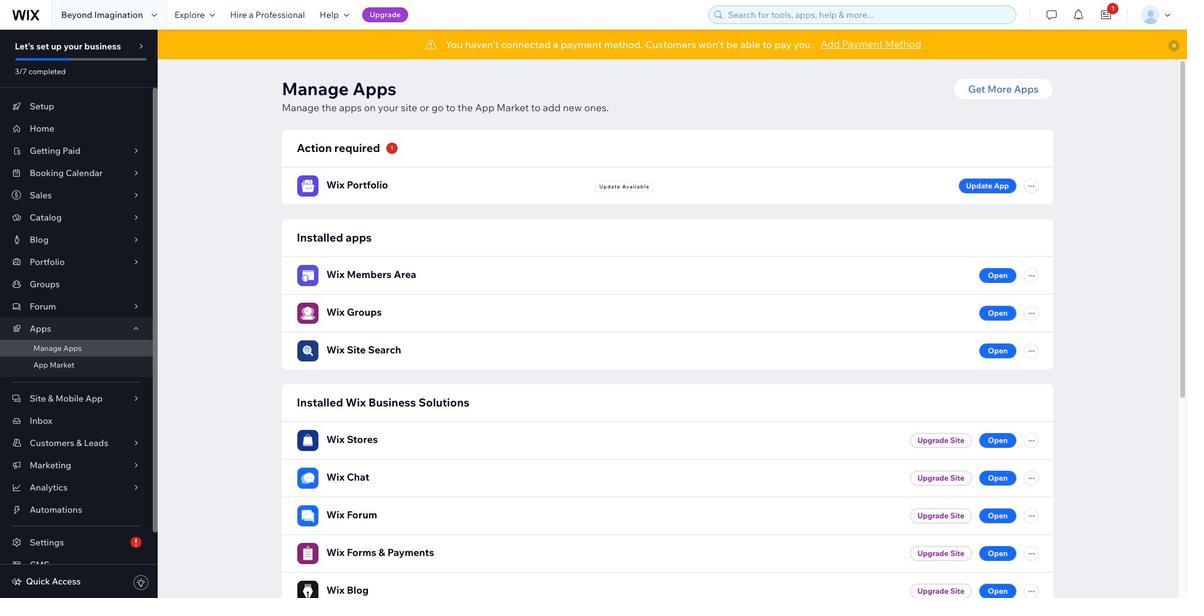 Task type: vqa. For each thing, say whether or not it's contained in the screenshot.
Shipping & fulfillment button
no



Task type: locate. For each thing, give the bounding box(es) containing it.
alert
[[158, 30, 1187, 59]]



Task type: describe. For each thing, give the bounding box(es) containing it.
sidebar element
[[0, 30, 158, 599]]

Search for tools, apps, help & more... field
[[724, 6, 1012, 23]]



